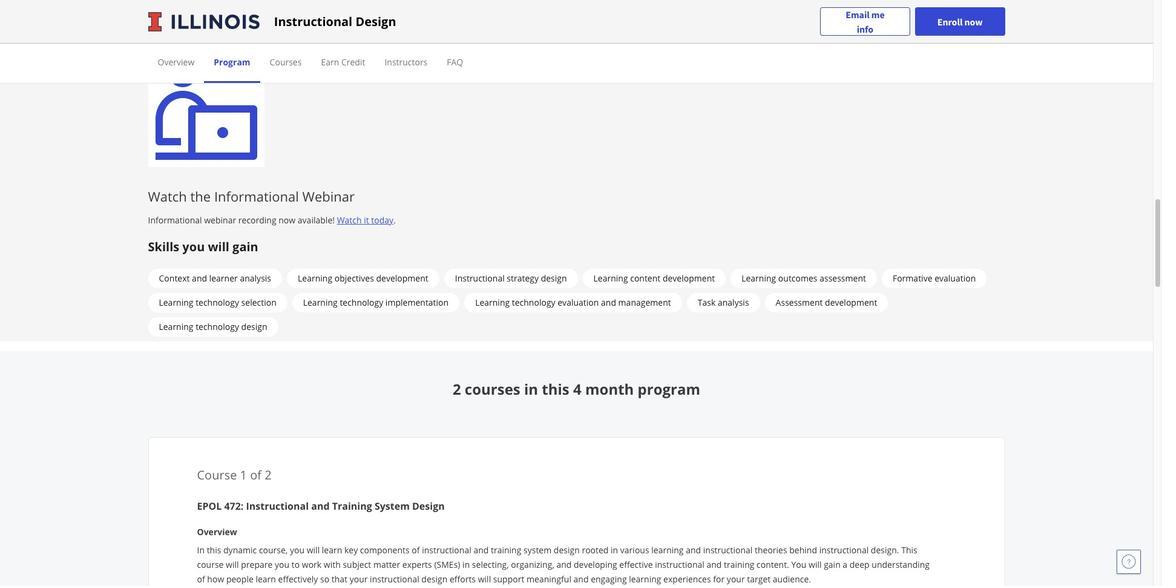 Task type: vqa. For each thing, say whether or not it's contained in the screenshot.
development
yes



Task type: describe. For each thing, give the bounding box(es) containing it.
in this dynamic course, you will learn key components of instructional and training system design rooted in various learning and instructional theories behind instructional design. this course will prepare you to work with subject matter experts (smes) in selecting, organizing, and developing effective instructional and training content. you will gain a deep understanding of how people learn effectively so that your instructional design efforts will support meaningful and engaging learning experiences for your target audience.
[[197, 544, 930, 585]]

0 vertical spatial learning
[[652, 544, 684, 556]]

learning for learning objectives development
[[298, 272, 332, 284]]

instructional up for
[[703, 544, 753, 556]]

upcoming events:
[[148, 25, 266, 43]]

upcoming
[[148, 25, 215, 43]]

enroll now button
[[915, 7, 1005, 36]]

earn credit
[[321, 56, 365, 68]]

effective
[[620, 559, 653, 570]]

informational webinar recording now available! watch it today .
[[148, 214, 396, 226]]

target
[[747, 573, 771, 585]]

help center image
[[1122, 555, 1136, 569]]

the
[[190, 187, 211, 205]]

webinar
[[302, 187, 355, 205]]

info
[[857, 23, 874, 35]]

learning technology design
[[159, 321, 267, 332]]

so
[[320, 573, 329, 585]]

instructors
[[385, 56, 428, 68]]

system
[[524, 544, 552, 556]]

management
[[618, 297, 671, 308]]

program
[[214, 56, 250, 68]]

2 vertical spatial in
[[463, 559, 470, 570]]

0 vertical spatial informational
[[214, 187, 299, 205]]

1 vertical spatial training
[[724, 559, 755, 570]]

components
[[360, 544, 410, 556]]

understanding
[[872, 559, 930, 570]]

month
[[585, 379, 634, 399]]

and up meaningful
[[557, 559, 572, 570]]

context
[[159, 272, 190, 284]]

will down 'selecting,'
[[478, 573, 491, 585]]

experts
[[402, 559, 432, 570]]

now inside button
[[965, 15, 983, 28]]

that
[[332, 573, 348, 585]]

content.
[[757, 559, 789, 570]]

matter
[[373, 559, 400, 570]]

strategy
[[507, 272, 539, 284]]

technology for evaluation
[[512, 297, 556, 308]]

1 vertical spatial overview
[[197, 526, 237, 538]]

and left "training"
[[311, 500, 330, 513]]

technology for selection
[[196, 297, 239, 308]]

learning for learning technology implementation
[[303, 297, 338, 308]]

instructional design
[[274, 13, 396, 29]]

instructional down the matter
[[370, 573, 419, 585]]

this inside in this dynamic course, you will learn key components of instructional and training system design rooted in various learning and instructional theories behind instructional design. this course will prepare you to work with subject matter experts (smes) in selecting, organizing, and developing effective instructional and training content. you will gain a deep understanding of how people learn effectively so that your instructional design efforts will support meaningful and engaging learning experiences for your target audience.
[[207, 544, 221, 556]]

will down webinar
[[208, 239, 229, 255]]

2 vertical spatial instructional
[[246, 500, 309, 513]]

assessment
[[820, 272, 866, 284]]

1 horizontal spatial 2
[[453, 379, 461, 399]]

program link
[[214, 56, 250, 68]]

2 vertical spatial of
[[197, 573, 205, 585]]

you
[[792, 559, 807, 570]]

technology for design
[[196, 321, 239, 332]]

0 horizontal spatial now
[[279, 214, 296, 226]]

learning technology selection
[[159, 297, 277, 308]]

content
[[630, 272, 661, 284]]

email
[[846, 8, 870, 20]]

university of illinois image
[[148, 12, 260, 31]]

1
[[240, 467, 247, 483]]

overview inside certificate menu element
[[158, 56, 195, 68]]

0 horizontal spatial training
[[491, 544, 521, 556]]

system
[[375, 500, 410, 513]]

assessment development
[[776, 297, 877, 308]]

webinar image image
[[148, 51, 264, 167]]

1 vertical spatial of
[[412, 544, 420, 556]]

certificate menu element
[[148, 44, 1005, 83]]

epol 472: instructional and training system design
[[197, 500, 445, 513]]

available!
[[298, 214, 335, 226]]

learning for learning technology evaluation and management
[[475, 297, 510, 308]]

enroll
[[938, 15, 963, 28]]

0 horizontal spatial gain
[[233, 239, 258, 255]]

experiences
[[664, 573, 711, 585]]

1 vertical spatial learning
[[629, 573, 661, 585]]

instructional for instructional strategy design
[[455, 272, 505, 284]]

instructional up (smes)
[[422, 544, 471, 556]]

formative evaluation
[[893, 272, 976, 284]]

learning outcomes assessment
[[742, 272, 866, 284]]

epol
[[197, 500, 222, 513]]

learning for learning technology selection
[[159, 297, 193, 308]]

learning objectives development
[[298, 272, 428, 284]]

learning for learning outcomes assessment
[[742, 272, 776, 284]]

2 horizontal spatial in
[[611, 544, 618, 556]]

outcomes
[[778, 272, 818, 284]]

formative
[[893, 272, 933, 284]]

gain inside in this dynamic course, you will learn key components of instructional and training system design rooted in various learning and instructional theories behind instructional design. this course will prepare you to work with subject matter experts (smes) in selecting, organizing, and developing effective instructional and training content. you will gain a deep understanding of how people learn effectively so that your instructional design efforts will support meaningful and engaging learning experiences for your target audience.
[[824, 559, 841, 570]]

2 vertical spatial you
[[275, 559, 289, 570]]

key
[[344, 544, 358, 556]]

in
[[197, 544, 205, 556]]

1 horizontal spatial design
[[412, 500, 445, 513]]

instructional strategy design
[[455, 272, 567, 284]]

learning technology evaluation and management
[[475, 297, 671, 308]]

course,
[[259, 544, 288, 556]]

technology for implementation
[[340, 297, 383, 308]]

task analysis
[[698, 297, 749, 308]]

to
[[292, 559, 300, 570]]

0 horizontal spatial analysis
[[240, 272, 271, 284]]

support
[[493, 573, 525, 585]]

skills you will gain
[[148, 239, 258, 255]]

2 horizontal spatial development
[[825, 297, 877, 308]]

today
[[371, 214, 394, 226]]

2 courses in this 4 month program
[[453, 379, 701, 399]]

context and learner analysis
[[159, 272, 271, 284]]

course
[[197, 559, 224, 570]]

and up "experiences" at bottom
[[686, 544, 701, 556]]

developing
[[574, 559, 617, 570]]

selection
[[241, 297, 277, 308]]

credit
[[341, 56, 365, 68]]

design down selection
[[241, 321, 267, 332]]

design down (smes)
[[422, 573, 448, 585]]

effectively
[[278, 573, 318, 585]]

prepare
[[241, 559, 273, 570]]

0 horizontal spatial 2
[[265, 467, 272, 483]]

work
[[302, 559, 322, 570]]

faq
[[447, 56, 463, 68]]

design left 'rooted'
[[554, 544, 580, 556]]

email me info
[[846, 8, 885, 35]]

objectives
[[335, 272, 374, 284]]

webinar
[[204, 214, 236, 226]]



Task type: locate. For each thing, give the bounding box(es) containing it.
0 vertical spatial watch
[[148, 187, 187, 205]]

0 vertical spatial evaluation
[[935, 272, 976, 284]]

472:
[[224, 500, 244, 513]]

learner
[[209, 272, 238, 284]]

faq link
[[447, 56, 463, 68]]

of right 1
[[250, 467, 262, 483]]

rooted
[[582, 544, 609, 556]]

0 vertical spatial this
[[542, 379, 570, 399]]

learning left content
[[594, 272, 628, 284]]

design up the 'learning technology evaluation and management'
[[541, 272, 567, 284]]

instructional for instructional design
[[274, 13, 352, 29]]

0 vertical spatial overview
[[158, 56, 195, 68]]

instructional up a
[[820, 544, 869, 556]]

gain left a
[[824, 559, 841, 570]]

of left how
[[197, 573, 205, 585]]

watch the informational webinar
[[148, 187, 355, 205]]

design
[[541, 272, 567, 284], [241, 321, 267, 332], [554, 544, 580, 556], [422, 573, 448, 585]]

1 horizontal spatial learn
[[322, 544, 342, 556]]

training
[[332, 500, 372, 513]]

your down subject
[[350, 573, 368, 585]]

engaging
[[591, 573, 627, 585]]

learning down the objectives
[[303, 297, 338, 308]]

.
[[394, 214, 396, 226]]

1 horizontal spatial development
[[663, 272, 715, 284]]

0 vertical spatial analysis
[[240, 272, 271, 284]]

implementation
[[386, 297, 449, 308]]

organizing,
[[511, 559, 554, 570]]

watch
[[148, 187, 187, 205], [337, 214, 362, 226]]

task
[[698, 297, 716, 308]]

1 vertical spatial now
[[279, 214, 296, 226]]

4
[[573, 379, 582, 399]]

training up 'selecting,'
[[491, 544, 521, 556]]

1 vertical spatial learn
[[256, 573, 276, 585]]

0 vertical spatial of
[[250, 467, 262, 483]]

learning down context
[[159, 297, 193, 308]]

1 vertical spatial evaluation
[[558, 297, 599, 308]]

your right for
[[727, 573, 745, 585]]

0 vertical spatial training
[[491, 544, 521, 556]]

you up to
[[290, 544, 305, 556]]

and left learner
[[192, 272, 207, 284]]

instructional
[[274, 13, 352, 29], [455, 272, 505, 284], [246, 500, 309, 513]]

1 vertical spatial design
[[412, 500, 445, 513]]

technology down context and learner analysis
[[196, 297, 239, 308]]

0 horizontal spatial watch
[[148, 187, 187, 205]]

0 vertical spatial now
[[965, 15, 983, 28]]

2 your from the left
[[727, 573, 745, 585]]

0 horizontal spatial your
[[350, 573, 368, 585]]

earn
[[321, 56, 339, 68]]

1 horizontal spatial your
[[727, 573, 745, 585]]

selecting,
[[472, 559, 509, 570]]

course
[[197, 467, 237, 483]]

instructional left strategy
[[455, 272, 505, 284]]

people
[[226, 573, 254, 585]]

with
[[324, 559, 341, 570]]

0 vertical spatial you
[[182, 239, 205, 255]]

learning for learning content development
[[594, 272, 628, 284]]

will up people
[[226, 559, 239, 570]]

1 horizontal spatial this
[[542, 379, 570, 399]]

subject
[[343, 559, 371, 570]]

instructors link
[[385, 56, 428, 68]]

behind
[[790, 544, 817, 556]]

overview up in
[[197, 526, 237, 538]]

2 horizontal spatial of
[[412, 544, 420, 556]]

overview link
[[158, 56, 195, 68]]

1 horizontal spatial analysis
[[718, 297, 749, 308]]

now right 'enroll' on the top of the page
[[965, 15, 983, 28]]

0 vertical spatial instructional
[[274, 13, 352, 29]]

overview
[[158, 56, 195, 68], [197, 526, 237, 538]]

deep
[[850, 559, 870, 570]]

0 vertical spatial 2
[[453, 379, 461, 399]]

1 horizontal spatial watch
[[337, 214, 362, 226]]

you right skills
[[182, 239, 205, 255]]

recording
[[238, 214, 276, 226]]

how
[[207, 573, 224, 585]]

0 horizontal spatial informational
[[148, 214, 202, 226]]

learning down instructional strategy design
[[475, 297, 510, 308]]

development down assessment
[[825, 297, 877, 308]]

technology
[[196, 297, 239, 308], [340, 297, 383, 308], [512, 297, 556, 308], [196, 321, 239, 332]]

learning left outcomes at the right of page
[[742, 272, 776, 284]]

and
[[192, 272, 207, 284], [601, 297, 616, 308], [311, 500, 330, 513], [474, 544, 489, 556], [686, 544, 701, 556], [557, 559, 572, 570], [707, 559, 722, 570], [574, 573, 589, 585]]

various
[[620, 544, 649, 556]]

will
[[208, 239, 229, 255], [307, 544, 320, 556], [226, 559, 239, 570], [809, 559, 822, 570], [478, 573, 491, 585]]

learning left the objectives
[[298, 272, 332, 284]]

watch left the
[[148, 187, 187, 205]]

will right you at the bottom right of page
[[809, 559, 822, 570]]

in right "courses"
[[524, 379, 538, 399]]

efforts
[[450, 573, 476, 585]]

courses link
[[270, 56, 302, 68]]

1 vertical spatial in
[[611, 544, 618, 556]]

learning for learning technology design
[[159, 321, 193, 332]]

design.
[[871, 544, 899, 556]]

events:
[[218, 25, 266, 43]]

now left available!
[[279, 214, 296, 226]]

a
[[843, 559, 848, 570]]

0 horizontal spatial in
[[463, 559, 470, 570]]

this right in
[[207, 544, 221, 556]]

courses
[[465, 379, 521, 399]]

skills
[[148, 239, 179, 255]]

dynamic
[[223, 544, 257, 556]]

0 vertical spatial in
[[524, 379, 538, 399]]

gain down recording
[[233, 239, 258, 255]]

learning down the effective
[[629, 573, 661, 585]]

1 vertical spatial analysis
[[718, 297, 749, 308]]

0 horizontal spatial of
[[197, 573, 205, 585]]

enroll now
[[938, 15, 983, 28]]

assessment
[[776, 297, 823, 308]]

now
[[965, 15, 983, 28], [279, 214, 296, 226]]

learning content development
[[594, 272, 715, 284]]

analysis right task
[[718, 297, 749, 308]]

development up implementation at left bottom
[[376, 272, 428, 284]]

training up target
[[724, 559, 755, 570]]

learning technology implementation
[[303, 297, 449, 308]]

1 vertical spatial you
[[290, 544, 305, 556]]

courses
[[270, 56, 302, 68]]

instructional
[[422, 544, 471, 556], [703, 544, 753, 556], [820, 544, 869, 556], [655, 559, 705, 570], [370, 573, 419, 585]]

in up efforts
[[463, 559, 470, 570]]

1 vertical spatial 2
[[265, 467, 272, 483]]

instructional right 472:
[[246, 500, 309, 513]]

overview down 'upcoming'
[[158, 56, 195, 68]]

0 horizontal spatial learn
[[256, 573, 276, 585]]

development for learning objectives development
[[376, 272, 428, 284]]

learning
[[298, 272, 332, 284], [594, 272, 628, 284], [742, 272, 776, 284], [159, 297, 193, 308], [303, 297, 338, 308], [475, 297, 510, 308], [159, 321, 193, 332]]

1 vertical spatial watch
[[337, 214, 362, 226]]

design
[[356, 13, 396, 29], [412, 500, 445, 513]]

this left 4
[[542, 379, 570, 399]]

0 horizontal spatial evaluation
[[558, 297, 599, 308]]

0 horizontal spatial this
[[207, 544, 221, 556]]

design up credit
[[356, 13, 396, 29]]

training
[[491, 544, 521, 556], [724, 559, 755, 570]]

1 horizontal spatial evaluation
[[935, 272, 976, 284]]

(smes)
[[434, 559, 460, 570]]

of up experts
[[412, 544, 420, 556]]

1 horizontal spatial of
[[250, 467, 262, 483]]

gain
[[233, 239, 258, 255], [824, 559, 841, 570]]

0 horizontal spatial overview
[[158, 56, 195, 68]]

0 vertical spatial design
[[356, 13, 396, 29]]

0 vertical spatial learn
[[322, 544, 342, 556]]

learn down prepare
[[256, 573, 276, 585]]

watch left it
[[337, 214, 362, 226]]

course 1 of 2
[[197, 467, 272, 483]]

email me info button
[[820, 7, 910, 36]]

you left to
[[275, 559, 289, 570]]

learning right various at the bottom right of the page
[[652, 544, 684, 556]]

audience.
[[773, 573, 811, 585]]

technology down learning technology selection
[[196, 321, 239, 332]]

learning down learning technology selection
[[159, 321, 193, 332]]

1 horizontal spatial overview
[[197, 526, 237, 538]]

analysis up selection
[[240, 272, 271, 284]]

watch it today link
[[337, 214, 394, 226]]

meaningful
[[527, 573, 571, 585]]

instructional up the earn
[[274, 13, 352, 29]]

program
[[638, 379, 701, 399]]

informational up skills
[[148, 214, 202, 226]]

1 horizontal spatial in
[[524, 379, 538, 399]]

design right system
[[412, 500, 445, 513]]

for
[[713, 573, 725, 585]]

development for learning content development
[[663, 272, 715, 284]]

1 vertical spatial instructional
[[455, 272, 505, 284]]

0 horizontal spatial development
[[376, 272, 428, 284]]

informational up recording
[[214, 187, 299, 205]]

1 your from the left
[[350, 573, 368, 585]]

learn
[[322, 544, 342, 556], [256, 573, 276, 585]]

0 vertical spatial gain
[[233, 239, 258, 255]]

0 horizontal spatial design
[[356, 13, 396, 29]]

and left the management at right bottom
[[601, 297, 616, 308]]

2 left "courses"
[[453, 379, 461, 399]]

in right 'rooted'
[[611, 544, 618, 556]]

1 horizontal spatial gain
[[824, 559, 841, 570]]

theories
[[755, 544, 787, 556]]

technology down learning objectives development at the left top of the page
[[340, 297, 383, 308]]

and up for
[[707, 559, 722, 570]]

this
[[902, 544, 918, 556]]

1 vertical spatial informational
[[148, 214, 202, 226]]

1 horizontal spatial now
[[965, 15, 983, 28]]

and up 'selecting,'
[[474, 544, 489, 556]]

will up work
[[307, 544, 320, 556]]

1 horizontal spatial informational
[[214, 187, 299, 205]]

learn up with
[[322, 544, 342, 556]]

1 horizontal spatial training
[[724, 559, 755, 570]]

2 right 1
[[265, 467, 272, 483]]

development up task
[[663, 272, 715, 284]]

and down developing
[[574, 573, 589, 585]]

technology down strategy
[[512, 297, 556, 308]]

1 vertical spatial gain
[[824, 559, 841, 570]]

instructional up "experiences" at bottom
[[655, 559, 705, 570]]

informational
[[214, 187, 299, 205], [148, 214, 202, 226]]

1 vertical spatial this
[[207, 544, 221, 556]]



